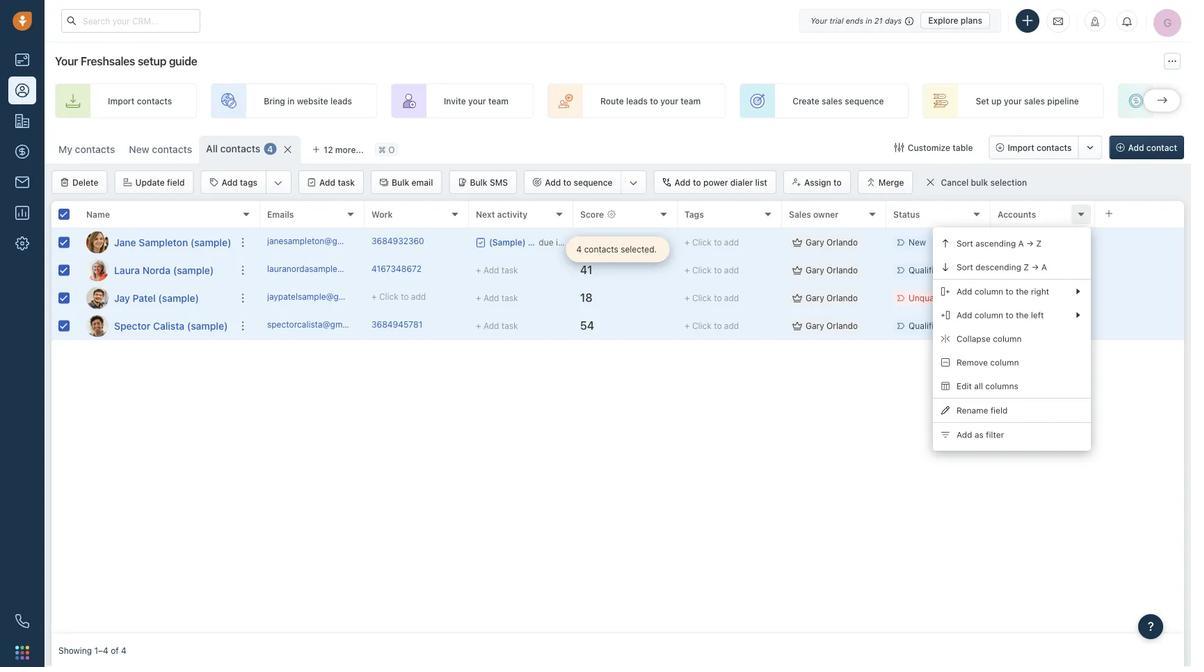 Task type: vqa. For each thing, say whether or not it's contained in the screenshot.
Negotiation / Lost link
no



Task type: describe. For each thing, give the bounding box(es) containing it.
orlando for 18
[[827, 293, 858, 303]]

field for rename field
[[991, 406, 1008, 415]]

widgetz.io (sample)
[[998, 238, 1077, 247]]

invite your team link
[[391, 84, 534, 118]]

task for 54
[[502, 321, 518, 331]]

all
[[206, 143, 218, 154]]

Search your CRM... text field
[[61, 9, 200, 33]]

lauranordasample@gmail.com
[[267, 264, 385, 274]]

add for 41
[[724, 265, 739, 275]]

⌘ o
[[378, 145, 395, 154]]

a inside "menu item"
[[1018, 239, 1024, 248]]

route leads to your team link
[[548, 84, 726, 118]]

columns
[[986, 381, 1019, 391]]

score
[[580, 209, 604, 219]]

(sample) for acme inc (sample)
[[1036, 265, 1071, 275]]

janesampleton@gmail.com
[[267, 236, 373, 246]]

contacts inside grid
[[584, 245, 618, 254]]

contacts right my
[[75, 144, 115, 155]]

laura norda (sample) link
[[114, 263, 214, 277]]

add to sequence button
[[525, 171, 621, 193]]

filter
[[986, 430, 1004, 440]]

gary for 54
[[806, 321, 824, 331]]

customize
[[908, 143, 951, 152]]

email
[[412, 177, 433, 187]]

customize table button
[[886, 136, 982, 159]]

the for right
[[1016, 287, 1029, 296]]

set up your sales pipeline
[[976, 96, 1079, 106]]

1 cell from the top
[[1095, 229, 1184, 256]]

invite
[[444, 96, 466, 106]]

set up your sales pipeline link
[[923, 84, 1104, 118]]

bulk email button
[[371, 170, 442, 194]]

unqualified
[[909, 293, 954, 303]]

qualified for 41
[[909, 265, 944, 275]]

add for add d
[[1171, 96, 1187, 106]]

→ for a
[[1032, 262, 1039, 272]]

gary orlando for 18
[[806, 293, 858, 303]]

bring
[[264, 96, 285, 106]]

corp
[[1005, 293, 1024, 303]]

bulk for bulk email
[[392, 177, 409, 187]]

add for add to power dialer list
[[675, 177, 691, 187]]

bulk
[[971, 178, 988, 187]]

⌘
[[378, 145, 386, 154]]

+ add task for 18
[[476, 293, 518, 303]]

guide
[[169, 55, 197, 68]]

add tags group
[[201, 170, 292, 194]]

menu containing sort ascending a → z
[[933, 228, 1091, 451]]

import contacts for import contacts button
[[1008, 143, 1072, 152]]

activity
[[497, 209, 528, 219]]

tags
[[685, 209, 704, 219]]

name
[[86, 209, 110, 219]]

add task button
[[299, 170, 364, 194]]

add tags
[[222, 177, 258, 187]]

0 horizontal spatial 4
[[121, 646, 126, 655]]

click for 18
[[692, 293, 712, 303]]

new for new contacts
[[129, 144, 149, 155]]

up
[[992, 96, 1002, 106]]

s image
[[86, 315, 109, 337]]

widgetz.io (sample) link
[[998, 238, 1077, 247]]

showing
[[58, 646, 92, 655]]

1–4
[[94, 646, 108, 655]]

acme
[[998, 265, 1020, 275]]

add as filter menu item
[[933, 423, 1091, 447]]

name row
[[51, 201, 260, 229]]

customize table
[[908, 143, 973, 152]]

sampleton
[[139, 237, 188, 248]]

your trial ends in 21 days
[[811, 16, 902, 25]]

d
[[1189, 96, 1191, 106]]

sales owner
[[789, 209, 839, 219]]

website
[[297, 96, 328, 106]]

janesampleton@gmail.com link
[[267, 235, 373, 250]]

add for 18
[[724, 293, 739, 303]]

sales
[[789, 209, 811, 219]]

21
[[875, 16, 883, 25]]

add tags button
[[201, 171, 266, 193]]

right
[[1031, 287, 1049, 296]]

column for remove column
[[990, 358, 1019, 367]]

explore
[[928, 16, 959, 25]]

jane sampleton (sample) link
[[114, 236, 231, 249]]

e corp (sample)
[[998, 293, 1061, 303]]

descending
[[976, 262, 1021, 272]]

add for add column to the left
[[957, 310, 972, 320]]

orlando for 54
[[827, 321, 858, 331]]

task inside "add task" button
[[338, 177, 355, 187]]

edit all columns menu item
[[933, 374, 1091, 398]]

patel
[[133, 292, 156, 304]]

techcave (sample)
[[998, 321, 1072, 331]]

gary for 41
[[806, 265, 824, 275]]

48
[[580, 236, 595, 249]]

click for 41
[[692, 265, 712, 275]]

sort for sort descending z → a
[[957, 262, 973, 272]]

+ click to add for 54
[[685, 321, 739, 331]]

column for add column to the left
[[975, 310, 1004, 320]]

1 leads from the left
[[330, 96, 352, 106]]

add for add tags
[[222, 177, 238, 187]]

jay patel (sample)
[[114, 292, 199, 304]]

bulk for bulk sms
[[470, 177, 488, 187]]

freshworks switcher image
[[15, 646, 29, 660]]

delete
[[72, 177, 98, 187]]

2 your from the left
[[660, 96, 678, 106]]

(sample) down left
[[1037, 321, 1072, 331]]

work
[[372, 209, 393, 219]]

rename
[[957, 406, 988, 415]]

1 + click to add from the top
[[685, 238, 739, 247]]

add d link
[[1118, 84, 1191, 118]]

orlando for 41
[[827, 265, 858, 275]]

ends
[[846, 16, 864, 25]]

rename field menu item
[[933, 399, 1091, 422]]

press space to deselect this row. row containing laura norda (sample)
[[51, 257, 260, 285]]

your for your trial ends in 21 days
[[811, 16, 828, 25]]

4 inside grid
[[577, 245, 582, 254]]

route leads to your team
[[600, 96, 701, 106]]

to inside 'button'
[[834, 177, 842, 187]]

merge
[[879, 177, 904, 187]]

more...
[[335, 145, 364, 154]]

task for 41
[[502, 265, 518, 275]]

12
[[324, 145, 333, 154]]

phone image
[[15, 614, 29, 628]]

contact
[[1147, 143, 1177, 152]]

sequence for add to sequence
[[574, 177, 613, 187]]

41
[[580, 263, 592, 277]]

column for collapse column
[[993, 334, 1022, 344]]

angle down image
[[629, 176, 638, 190]]

table
[[953, 143, 973, 152]]

bring in website leads link
[[211, 84, 377, 118]]

(sample) up acme inc (sample) link
[[1042, 238, 1077, 247]]

add contact button
[[1110, 136, 1184, 159]]

widgetz.io
[[998, 238, 1040, 247]]

lauranordasample@gmail.com link
[[267, 263, 385, 278]]

your for your freshsales setup guide
[[55, 55, 78, 68]]

bulk sms button
[[449, 170, 517, 194]]

add column to the left
[[957, 310, 1044, 320]]

import contacts for import contacts link
[[108, 96, 172, 106]]

4 inside all contacts 4
[[267, 144, 273, 154]]

add as filter
[[957, 430, 1004, 440]]

techcave (sample) link
[[998, 321, 1072, 331]]

press space to deselect this row. row containing 18
[[260, 285, 1184, 312]]



Task type: locate. For each thing, give the bounding box(es) containing it.
1 horizontal spatial field
[[991, 406, 1008, 415]]

j image
[[86, 231, 109, 254]]

freshsales
[[81, 55, 135, 68]]

4 gary orlando from the top
[[806, 321, 858, 331]]

12 more...
[[324, 145, 364, 154]]

new down status
[[909, 238, 926, 247]]

import down the your freshsales setup guide
[[108, 96, 135, 106]]

0 horizontal spatial a
[[1018, 239, 1024, 248]]

explore plans
[[928, 16, 983, 25]]

add to sequence
[[545, 177, 613, 187]]

1 vertical spatial qualified
[[909, 321, 944, 331]]

row group containing 48
[[260, 229, 1184, 340]]

create sales sequence link
[[740, 84, 909, 118]]

0 vertical spatial a
[[1018, 239, 1024, 248]]

sales right create
[[822, 96, 843, 106]]

0 horizontal spatial field
[[167, 177, 185, 187]]

qualified for 54
[[909, 321, 944, 331]]

qualified down unqualified on the top right of the page
[[909, 321, 944, 331]]

angle down image
[[274, 176, 283, 190]]

press space to deselect this row. row containing jane sampleton (sample)
[[51, 229, 260, 257]]

1 horizontal spatial leads
[[626, 96, 648, 106]]

→ up inc
[[1026, 239, 1034, 248]]

2 vertical spatial + add task
[[476, 321, 518, 331]]

update field button
[[114, 170, 194, 194]]

add inside 'group'
[[545, 177, 561, 187]]

edit all columns
[[957, 381, 1019, 391]]

container_wx8msf4aqz5i3rn1 image
[[476, 238, 486, 247], [793, 238, 802, 247], [793, 293, 802, 303]]

1 horizontal spatial 4
[[267, 144, 273, 154]]

1 gary orlando from the top
[[806, 238, 858, 247]]

your left the freshsales
[[55, 55, 78, 68]]

4 right of
[[121, 646, 126, 655]]

field right update
[[167, 177, 185, 187]]

your freshsales setup guide
[[55, 55, 197, 68]]

bulk left the email
[[392, 177, 409, 187]]

0 horizontal spatial import contacts
[[108, 96, 172, 106]]

the left right
[[1016, 287, 1029, 296]]

3684945781
[[372, 320, 423, 329]]

1 horizontal spatial z
[[1036, 239, 1042, 248]]

2 row group from the left
[[260, 229, 1184, 340]]

l image
[[86, 259, 109, 281]]

the for left
[[1016, 310, 1029, 320]]

0 horizontal spatial sales
[[822, 96, 843, 106]]

collapse column menu item
[[933, 327, 1091, 351]]

0 vertical spatial the
[[1016, 287, 1029, 296]]

my contacts button
[[51, 136, 122, 164], [58, 144, 115, 155]]

jaypatelsample@gmail.com link
[[267, 291, 374, 306]]

1 your from the left
[[468, 96, 486, 106]]

2 orlando from the top
[[827, 265, 858, 275]]

0 vertical spatial in
[[866, 16, 872, 25]]

sequence up the score
[[574, 177, 613, 187]]

1 horizontal spatial team
[[681, 96, 701, 106]]

2 team from the left
[[681, 96, 701, 106]]

1 vertical spatial the
[[1016, 310, 1029, 320]]

trial
[[830, 16, 844, 25]]

row group containing jane sampleton (sample)
[[51, 229, 260, 340]]

contacts inside button
[[1037, 143, 1072, 152]]

(sample) for laura norda (sample)
[[173, 264, 214, 276]]

import contacts link
[[55, 84, 197, 118]]

0 vertical spatial z
[[1036, 239, 1042, 248]]

(sample) inside 'link'
[[191, 237, 231, 248]]

cell for 54
[[1095, 312, 1184, 340]]

setup
[[138, 55, 166, 68]]

add for add as filter
[[957, 430, 972, 440]]

1 horizontal spatial import contacts
[[1008, 143, 1072, 152]]

3 orlando from the top
[[827, 293, 858, 303]]

grid
[[51, 200, 1184, 634]]

z inside menu item
[[1024, 262, 1029, 272]]

in left 21
[[866, 16, 872, 25]]

1 gary from the top
[[806, 238, 824, 247]]

0 horizontal spatial your
[[468, 96, 486, 106]]

(sample) for jane sampleton (sample)
[[191, 237, 231, 248]]

your right route
[[660, 96, 678, 106]]

1 vertical spatial a
[[1042, 262, 1047, 272]]

press space to deselect this row. row
[[51, 229, 260, 257], [260, 229, 1184, 257], [51, 257, 260, 285], [260, 257, 1184, 285], [51, 285, 260, 312], [260, 285, 1184, 312], [51, 312, 260, 340], [260, 312, 1184, 340]]

gary orlando for 54
[[806, 321, 858, 331]]

edit
[[957, 381, 972, 391]]

a inside menu item
[[1042, 262, 1047, 272]]

0 vertical spatial sort
[[957, 239, 973, 248]]

4 up 41
[[577, 245, 582, 254]]

j image
[[86, 287, 109, 309]]

0 horizontal spatial your
[[55, 55, 78, 68]]

1 orlando from the top
[[827, 238, 858, 247]]

import contacts inside button
[[1008, 143, 1072, 152]]

1 vertical spatial your
[[55, 55, 78, 68]]

1 vertical spatial field
[[991, 406, 1008, 415]]

1 horizontal spatial a
[[1042, 262, 1047, 272]]

press space to deselect this row. row containing jay patel (sample)
[[51, 285, 260, 312]]

(sample) up right
[[1036, 265, 1071, 275]]

4167348672 link
[[372, 263, 422, 278]]

1 horizontal spatial bulk
[[470, 177, 488, 187]]

0 horizontal spatial sequence
[[574, 177, 613, 187]]

acme inc (sample) link
[[998, 265, 1071, 275]]

email image
[[1054, 15, 1063, 27]]

18
[[580, 291, 593, 304]]

add task
[[319, 177, 355, 187]]

4 right all contacts link
[[267, 144, 273, 154]]

3684932360
[[372, 236, 424, 246]]

2 vertical spatial 4
[[121, 646, 126, 655]]

cancel
[[941, 178, 969, 187]]

1 vertical spatial new
[[909, 238, 926, 247]]

import up selection
[[1008, 143, 1035, 152]]

0 vertical spatial sequence
[[845, 96, 884, 106]]

left
[[1031, 310, 1044, 320]]

0 vertical spatial import contacts
[[108, 96, 172, 106]]

sort ascending a → z menu item
[[933, 232, 1091, 255]]

add inside group
[[222, 177, 238, 187]]

dialer
[[731, 177, 753, 187]]

+ click to add for 41
[[685, 265, 739, 275]]

2 the from the top
[[1016, 310, 1029, 320]]

2 + click to add from the top
[[685, 265, 739, 275]]

calista
[[153, 320, 185, 332]]

name column header
[[79, 201, 260, 229]]

3 cell from the top
[[1095, 285, 1184, 312]]

4 gary from the top
[[806, 321, 824, 331]]

2 bulk from the left
[[470, 177, 488, 187]]

1 vertical spatial import
[[1008, 143, 1035, 152]]

spector calista (sample)
[[114, 320, 228, 332]]

create sales sequence
[[793, 96, 884, 106]]

field inside menu item
[[991, 406, 1008, 415]]

import contacts down setup
[[108, 96, 172, 106]]

1 the from the top
[[1016, 287, 1029, 296]]

1 vertical spatial import contacts
[[1008, 143, 1072, 152]]

in
[[866, 16, 872, 25], [287, 96, 295, 106]]

contacts down setup
[[137, 96, 172, 106]]

sequence for create sales sequence
[[845, 96, 884, 106]]

grid containing 48
[[51, 200, 1184, 634]]

add for 54
[[724, 321, 739, 331]]

orlando
[[827, 238, 858, 247], [827, 265, 858, 275], [827, 293, 858, 303], [827, 321, 858, 331]]

sms
[[490, 177, 508, 187]]

next activity
[[476, 209, 528, 219]]

1 horizontal spatial new
[[909, 238, 926, 247]]

add contact
[[1128, 143, 1177, 152]]

sort descending z → a menu item
[[933, 255, 1091, 279]]

showing 1–4 of 4
[[58, 646, 126, 655]]

2 gary orlando from the top
[[806, 265, 858, 275]]

new up update
[[129, 144, 149, 155]]

jaypatelsample@gmail.com + click to add
[[267, 292, 426, 302]]

contacts down pipeline
[[1037, 143, 1072, 152]]

add to sequence group
[[524, 170, 647, 194]]

2 sales from the left
[[1024, 96, 1045, 106]]

1 sort from the top
[[957, 239, 973, 248]]

(sample) for jay patel (sample)
[[158, 292, 199, 304]]

1 vertical spatial sequence
[[574, 177, 613, 187]]

container_wx8msf4aqz5i3rn1 image
[[895, 143, 904, 152], [926, 177, 936, 187], [793, 265, 802, 275], [793, 321, 802, 331]]

pipeline
[[1047, 96, 1079, 106]]

cell for 41
[[1095, 257, 1184, 284]]

cancel bulk selection
[[941, 178, 1027, 187]]

→ inside "menu item"
[[1026, 239, 1034, 248]]

1 vertical spatial →
[[1032, 262, 1039, 272]]

sort inside menu item
[[957, 262, 973, 272]]

to
[[650, 96, 658, 106], [563, 177, 571, 187], [693, 177, 701, 187], [834, 177, 842, 187], [714, 238, 722, 247], [714, 265, 722, 275], [1006, 287, 1014, 296], [401, 292, 409, 302], [714, 293, 722, 303], [1006, 310, 1014, 320], [714, 321, 722, 331]]

4 cell from the top
[[1095, 312, 1184, 340]]

column for add column to the right
[[975, 287, 1004, 296]]

o
[[388, 145, 395, 154]]

cell for 18
[[1095, 285, 1184, 312]]

contacts up 41
[[584, 245, 618, 254]]

(sample) for e corp (sample)
[[1027, 293, 1061, 303]]

update
[[135, 177, 165, 187]]

2 horizontal spatial your
[[1004, 96, 1022, 106]]

new for new
[[909, 238, 926, 247]]

your
[[468, 96, 486, 106], [660, 96, 678, 106], [1004, 96, 1022, 106]]

1 horizontal spatial import
[[1008, 143, 1035, 152]]

3 + click to add from the top
[[685, 293, 739, 303]]

field for update field
[[167, 177, 185, 187]]

3 + add task from the top
[[476, 321, 518, 331]]

add for add contact
[[1128, 143, 1144, 152]]

to inside 'group'
[[563, 177, 571, 187]]

create
[[793, 96, 820, 106]]

sort left descending
[[957, 262, 973, 272]]

0 horizontal spatial bulk
[[392, 177, 409, 187]]

+ click to add for 18
[[685, 293, 739, 303]]

list
[[755, 177, 767, 187]]

+ add task for 41
[[476, 265, 518, 275]]

press space to deselect this row. row containing 54
[[260, 312, 1184, 340]]

2 leads from the left
[[626, 96, 648, 106]]

(sample) up left
[[1027, 293, 1061, 303]]

spectorcalista@gmail.com
[[267, 320, 371, 329]]

sequence inside button
[[574, 177, 613, 187]]

→ inside menu item
[[1032, 262, 1039, 272]]

collapse
[[957, 334, 991, 344]]

(sample) down jane sampleton (sample) 'link'
[[173, 264, 214, 276]]

2 gary from the top
[[806, 265, 824, 275]]

menu
[[933, 228, 1091, 451]]

field down columns
[[991, 406, 1008, 415]]

qualified up unqualified on the top right of the page
[[909, 265, 944, 275]]

your right up at the top right
[[1004, 96, 1022, 106]]

jane sampleton (sample)
[[114, 237, 231, 248]]

add for add to sequence
[[545, 177, 561, 187]]

1 horizontal spatial your
[[811, 16, 828, 25]]

0 horizontal spatial new
[[129, 144, 149, 155]]

sales left pipeline
[[1024, 96, 1045, 106]]

press space to deselect this row. row containing 41
[[260, 257, 1184, 285]]

accounts
[[998, 209, 1036, 219]]

import contacts button
[[989, 136, 1079, 159]]

gary orlando for 41
[[806, 265, 858, 275]]

2 sort from the top
[[957, 262, 973, 272]]

add to power dialer list button
[[654, 170, 777, 194]]

container_wx8msf4aqz5i3rn1 image for jaypatelsample@gmail.com + click to add
[[793, 293, 802, 303]]

1 bulk from the left
[[392, 177, 409, 187]]

add for add task
[[319, 177, 335, 187]]

1 sales from the left
[[822, 96, 843, 106]]

norda
[[142, 264, 171, 276]]

3 gary from the top
[[806, 293, 824, 303]]

your right invite
[[468, 96, 486, 106]]

jay
[[114, 292, 130, 304]]

0 horizontal spatial team
[[488, 96, 509, 106]]

2 cell from the top
[[1095, 257, 1184, 284]]

0 horizontal spatial in
[[287, 96, 295, 106]]

0 horizontal spatial import
[[108, 96, 135, 106]]

field inside button
[[167, 177, 185, 187]]

explore plans link
[[921, 12, 990, 29]]

add inside menu item
[[957, 430, 972, 440]]

1 vertical spatial in
[[287, 96, 295, 106]]

column down descending
[[975, 287, 1004, 296]]

2 horizontal spatial 4
[[577, 245, 582, 254]]

your left trial
[[811, 16, 828, 25]]

gary for 18
[[806, 293, 824, 303]]

owner
[[813, 209, 839, 219]]

add
[[724, 238, 739, 247], [724, 265, 739, 275], [411, 292, 426, 302], [724, 293, 739, 303], [724, 321, 739, 331]]

laura norda (sample)
[[114, 264, 214, 276]]

1 vertical spatial z
[[1024, 262, 1029, 272]]

remove column menu item
[[933, 351, 1091, 374]]

sort
[[957, 239, 973, 248], [957, 262, 973, 272]]

z up acme inc (sample) link
[[1036, 239, 1042, 248]]

container_wx8msf4aqz5i3rn1 image inside customize table button
[[895, 143, 904, 152]]

0 horizontal spatial leads
[[330, 96, 352, 106]]

my contacts
[[58, 144, 115, 155]]

→ for z
[[1026, 239, 1034, 248]]

press space to deselect this row. row containing spector calista (sample)
[[51, 312, 260, 340]]

1 horizontal spatial your
[[660, 96, 678, 106]]

1 horizontal spatial in
[[866, 16, 872, 25]]

column down techcave
[[993, 334, 1022, 344]]

4 orlando from the top
[[827, 321, 858, 331]]

2 qualified from the top
[[909, 321, 944, 331]]

e
[[998, 293, 1003, 303]]

new contacts button
[[122, 136, 199, 164], [129, 144, 192, 155]]

import inside button
[[1008, 143, 1035, 152]]

leads right route
[[626, 96, 648, 106]]

add to power dialer list
[[675, 177, 767, 187]]

plans
[[961, 16, 983, 25]]

1 horizontal spatial sequence
[[845, 96, 884, 106]]

new contacts
[[129, 144, 192, 155]]

→
[[1026, 239, 1034, 248], [1032, 262, 1039, 272]]

sort for sort ascending a → z
[[957, 239, 973, 248]]

column
[[975, 287, 1004, 296], [975, 310, 1004, 320], [993, 334, 1022, 344], [990, 358, 1019, 367]]

0 horizontal spatial z
[[1024, 262, 1029, 272]]

phone element
[[8, 607, 36, 635]]

1 qualified from the top
[[909, 265, 944, 275]]

the up techcave
[[1016, 310, 1029, 320]]

assign
[[804, 177, 831, 187]]

gary orlando
[[806, 238, 858, 247], [806, 265, 858, 275], [806, 293, 858, 303], [806, 321, 858, 331]]

import for import contacts button
[[1008, 143, 1035, 152]]

field
[[167, 177, 185, 187], [991, 406, 1008, 415]]

import contacts group
[[989, 136, 1103, 159]]

0 vertical spatial →
[[1026, 239, 1034, 248]]

1 vertical spatial sort
[[957, 262, 973, 272]]

cell
[[1095, 229, 1184, 256], [1095, 257, 1184, 284], [1095, 285, 1184, 312], [1095, 312, 1184, 340]]

1 row group from the left
[[51, 229, 260, 340]]

column down e
[[975, 310, 1004, 320]]

1 vertical spatial + add task
[[476, 293, 518, 303]]

(sample) up the spector calista (sample)
[[158, 292, 199, 304]]

row group
[[51, 229, 260, 340], [260, 229, 1184, 340]]

+ add task for 54
[[476, 321, 518, 331]]

(sample) right sampleton
[[191, 237, 231, 248]]

0 vertical spatial 4
[[267, 144, 273, 154]]

0 vertical spatial + add task
[[476, 265, 518, 275]]

→ down widgetz.io (sample) link
[[1032, 262, 1039, 272]]

emails
[[267, 209, 294, 219]]

3 gary orlando from the top
[[806, 293, 858, 303]]

contacts up update field
[[152, 144, 192, 155]]

z inside "menu item"
[[1036, 239, 1042, 248]]

0 vertical spatial qualified
[[909, 265, 944, 275]]

acme inc (sample)
[[998, 265, 1071, 275]]

1 + add task from the top
[[476, 265, 518, 275]]

0 vertical spatial field
[[167, 177, 185, 187]]

status
[[893, 209, 920, 219]]

4 contacts selected.
[[577, 245, 657, 254]]

add for add column to the right
[[957, 287, 972, 296]]

sequence right create
[[845, 96, 884, 106]]

power
[[703, 177, 728, 187]]

3684932360 link
[[372, 235, 424, 250]]

import contacts up selection
[[1008, 143, 1072, 152]]

spector calista (sample) link
[[114, 319, 228, 333]]

sort ascending a → z
[[957, 239, 1042, 248]]

spectorcalista@gmail.com link
[[267, 319, 371, 333]]

z right acme
[[1024, 262, 1029, 272]]

selection
[[991, 178, 1027, 187]]

contacts right 'all'
[[220, 143, 260, 154]]

(sample) for spector calista (sample)
[[187, 320, 228, 332]]

sort inside "menu item"
[[957, 239, 973, 248]]

in right bring
[[287, 96, 295, 106]]

3 your from the left
[[1004, 96, 1022, 106]]

0 vertical spatial import
[[108, 96, 135, 106]]

2 + add task from the top
[[476, 293, 518, 303]]

4 + click to add from the top
[[685, 321, 739, 331]]

container_wx8msf4aqz5i3rn1 image for janesampleton@gmail.com 3684932360
[[793, 238, 802, 247]]

1 horizontal spatial sales
[[1024, 96, 1045, 106]]

1 vertical spatial 4
[[577, 245, 582, 254]]

assign to button
[[783, 170, 851, 194]]

my
[[58, 144, 72, 155]]

press space to deselect this row. row containing 48
[[260, 229, 1184, 257]]

(sample) right calista
[[187, 320, 228, 332]]

click for 54
[[692, 321, 712, 331]]

0 vertical spatial your
[[811, 16, 828, 25]]

import for import contacts link
[[108, 96, 135, 106]]

all contacts 4
[[206, 143, 273, 154]]

column up columns
[[990, 358, 1019, 367]]

1 team from the left
[[488, 96, 509, 106]]

task for 18
[[502, 293, 518, 303]]

contacts
[[137, 96, 172, 106], [1037, 143, 1072, 152], [220, 143, 260, 154], [75, 144, 115, 155], [152, 144, 192, 155], [584, 245, 618, 254]]

bulk left sms
[[470, 177, 488, 187]]

0 vertical spatial new
[[129, 144, 149, 155]]

sort left ascending
[[957, 239, 973, 248]]

leads right website
[[330, 96, 352, 106]]



